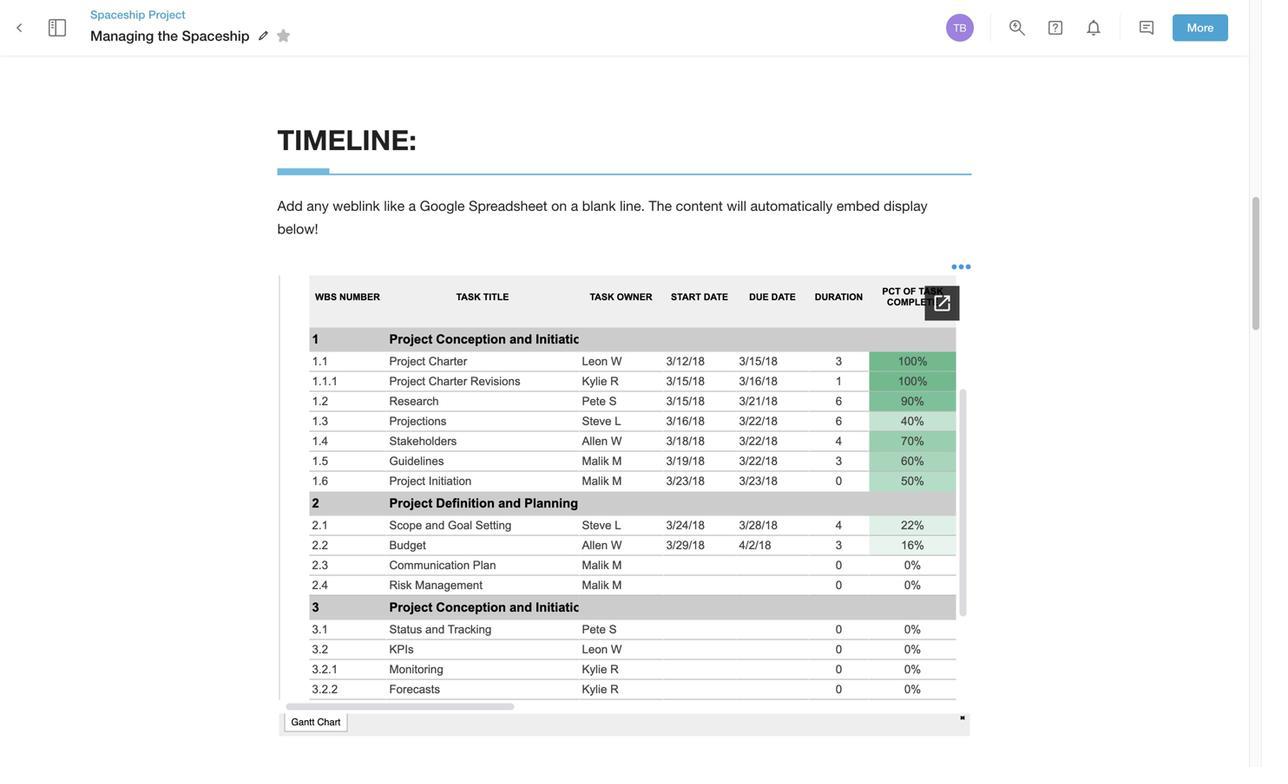 Task type: locate. For each thing, give the bounding box(es) containing it.
below!
[[277, 221, 318, 237]]

timeline:
[[277, 123, 417, 156]]

weblink
[[333, 198, 380, 214]]

project
[[148, 8, 185, 21]]

spaceship down spaceship project link
[[182, 27, 250, 44]]

spaceship
[[90, 8, 145, 21], [182, 27, 250, 44]]

any
[[307, 198, 329, 214]]

google
[[420, 198, 465, 214]]

a
[[409, 198, 416, 214], [571, 198, 578, 214]]

content
[[676, 198, 723, 214]]

a right on
[[571, 198, 578, 214]]

more button
[[1173, 14, 1229, 41]]

the
[[649, 198, 672, 214]]

a right the like
[[409, 198, 416, 214]]

0 vertical spatial spaceship
[[90, 8, 145, 21]]

tb button
[[944, 11, 977, 44]]

0 horizontal spatial a
[[409, 198, 416, 214]]

on
[[551, 198, 567, 214]]

add any weblink like a google spreadsheet on a blank line. the content will automatically embed display below!
[[277, 198, 932, 237]]

will
[[727, 198, 747, 214]]

2 a from the left
[[571, 198, 578, 214]]

add
[[277, 198, 303, 214]]

automatically
[[751, 198, 833, 214]]

1 vertical spatial spaceship
[[182, 27, 250, 44]]

spreadsheet
[[469, 198, 548, 214]]

spaceship up managing
[[90, 8, 145, 21]]

the
[[158, 27, 178, 44]]

1 horizontal spatial a
[[571, 198, 578, 214]]



Task type: vqa. For each thing, say whether or not it's contained in the screenshot.
Edit associated with download_image_1697754168778.png
no



Task type: describe. For each thing, give the bounding box(es) containing it.
managing the spaceship
[[90, 27, 250, 44]]

display
[[884, 198, 928, 214]]

spaceship project
[[90, 8, 185, 21]]

managing
[[90, 27, 154, 44]]

0 horizontal spatial spaceship
[[90, 8, 145, 21]]

spaceship project link
[[90, 7, 296, 23]]

favorite image
[[273, 25, 294, 46]]

more
[[1187, 21, 1214, 34]]

like
[[384, 198, 405, 214]]

line.
[[620, 198, 645, 214]]

tb
[[954, 22, 967, 34]]

embed
[[837, 198, 880, 214]]

1 a from the left
[[409, 198, 416, 214]]

1 horizontal spatial spaceship
[[182, 27, 250, 44]]

blank
[[582, 198, 616, 214]]



